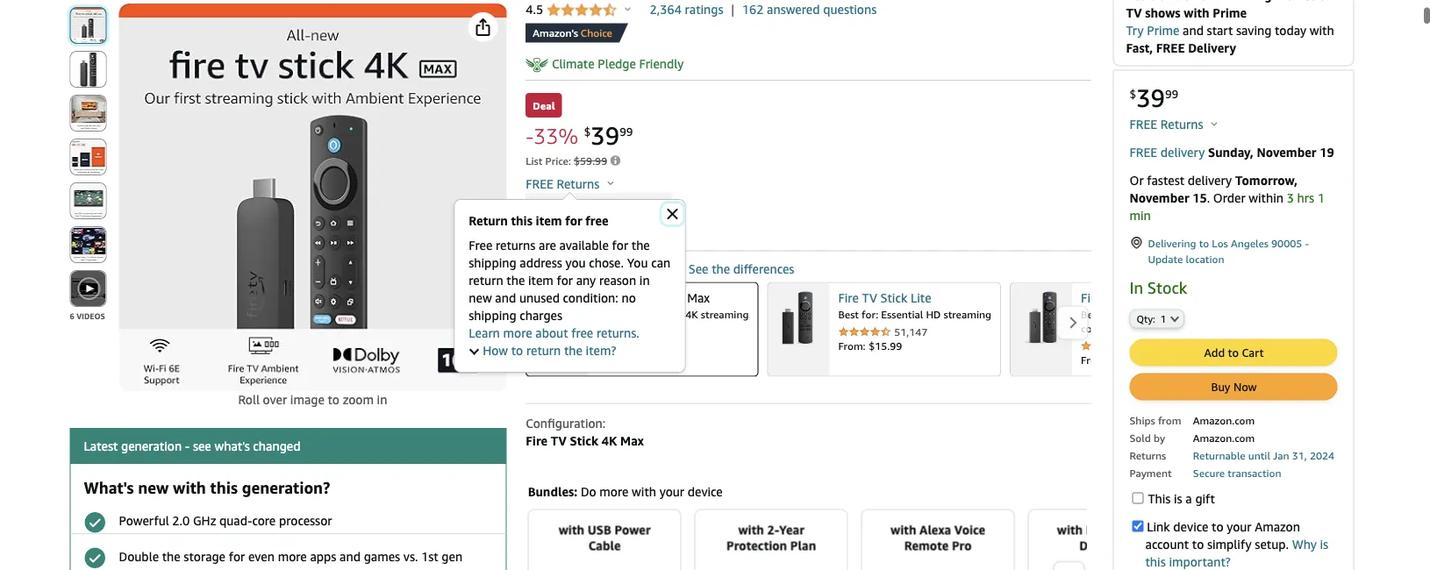 Task type: describe. For each thing, give the bounding box(es) containing it.
how to return the item?
[[483, 344, 616, 358]]

the up you
[[632, 238, 650, 253]]

returnable until jan 31, 2024 button
[[1193, 447, 1335, 462]]

blink
[[1086, 523, 1116, 537]]

max inside configuration: fire tv stick 4k max
[[621, 434, 644, 448]]

$59.99
[[574, 154, 607, 167]]

learn more about free returns. link
[[469, 326, 640, 340]]

33%
[[534, 123, 578, 148]]

and inside try prime and start saving today with fast, free delivery
[[1183, 23, 1204, 37]]

saving
[[1237, 23, 1272, 37]]

fire for fire tv stick lite best for: essential hd streaming
[[838, 291, 859, 305]]

trade-in link
[[619, 201, 666, 215]]

0 horizontal spatial your
[[660, 484, 685, 499]]

from: $39.99
[[597, 340, 661, 352]]

you
[[627, 256, 648, 270]]

free up or
[[1130, 145, 1158, 160]]

0 vertical spatial free
[[586, 214, 609, 228]]

This is a gift checkbox
[[1133, 493, 1144, 504]]

free returns for the free returns button to the right
[[1130, 117, 1207, 131]]

configuration:
[[526, 416, 606, 430]]

with 2-year protection plan
[[727, 523, 816, 553]]

link
[[1147, 519, 1170, 534]]

friendly
[[639, 56, 684, 71]]

all-new amazon fire tv stick 4k max streaming device, supports wi-fi 6e, free &amp; live tv without cable or satellite image
[[119, 4, 507, 391]]

0 vertical spatial 4k
[[669, 291, 684, 305]]

15
[[1193, 191, 1207, 205]]

to up simplify
[[1212, 519, 1224, 534]]

price:
[[545, 154, 571, 167]]

tv for fire tv stick best for: hd streaming with convenient device controls
[[1105, 291, 1120, 305]]

31,
[[1292, 449, 1307, 461]]

list containing with usb power cable
[[528, 509, 1349, 570]]

0 horizontal spatial 39
[[591, 121, 620, 150]]

bundles:
[[528, 484, 578, 499]]

next image
[[1068, 317, 1078, 330]]

delivery
[[1188, 40, 1237, 55]]

qty:
[[1137, 313, 1156, 325]]

try
[[1126, 23, 1144, 37]]

stick inside configuration: fire tv stick 4k max
[[570, 434, 599, 448]]

los
[[1212, 237, 1228, 249]]

returns for popover icon related to the free returns button to the right
[[1161, 117, 1204, 131]]

1 horizontal spatial in
[[1130, 278, 1144, 297]]

1 vertical spatial powerful
[[119, 514, 169, 528]]

qty: 1
[[1137, 313, 1167, 325]]

see
[[689, 261, 709, 276]]

zoom
[[343, 393, 374, 407]]

device inside "link device to your amazon account   to simplify setup."
[[1174, 519, 1209, 534]]

no
[[622, 291, 636, 305]]

usb
[[588, 523, 612, 537]]

fire inside configuration: fire tv stick 4k max
[[526, 434, 548, 448]]

for down you
[[557, 273, 573, 288]]

hd inside fire tv stick best for: hd streaming with convenient device controls
[[1124, 308, 1139, 321]]

for up available
[[565, 214, 582, 228]]

- inside -33% $ 39 99
[[526, 123, 534, 148]]

6 videos
[[70, 311, 105, 321]]

even
[[248, 549, 275, 564]]

configuration: fire tv stick 4k max
[[526, 416, 644, 448]]

climate pledge friendly image
[[526, 57, 549, 73]]

stock
[[1148, 278, 1188, 297]]

free returns for the bottom the free returns button
[[526, 176, 603, 191]]

3 hrs 1 min
[[1130, 191, 1325, 223]]

doorbell
[[1080, 539, 1130, 553]]

questions
[[823, 2, 877, 17]]

device inside fire tv stick best for: hd streaming with convenient device controls
[[1136, 322, 1166, 335]]

this inside why is this important?
[[1146, 554, 1166, 569]]

is for this
[[1174, 491, 1183, 506]]

tv for fire tv stick 4k max best for: powerful 4k streaming
[[621, 291, 636, 305]]

2,364 ratings
[[650, 2, 724, 17]]

1 vertical spatial more
[[600, 484, 629, 499]]

location
[[1186, 253, 1225, 265]]

best inside fire tv stick best for: hd streaming with convenient device controls
[[1081, 308, 1102, 321]]

from
[[1158, 414, 1182, 426]]

fastest
[[1147, 173, 1185, 188]]

save
[[533, 201, 559, 215]]

returns.
[[597, 326, 640, 340]]

1 vertical spatial device
[[688, 484, 723, 499]]

1 horizontal spatial november
[[1257, 145, 1317, 160]]

return inside free returns are available for the shipping address you chose. you can return the item for any reason in new and unused condition: no shipping charges learn more about free returns.
[[469, 273, 503, 288]]

climate
[[552, 56, 595, 71]]

with right '10%' at the top left of the page
[[591, 201, 616, 215]]

Add to Cart submit
[[1131, 340, 1337, 365]]

popover image for the free returns button to the right
[[1212, 121, 1218, 126]]

climate pledge friendly link
[[526, 56, 684, 73]]

from: $15.99
[[838, 340, 902, 352]]

amazon's choice
[[533, 27, 612, 39]]

about
[[536, 326, 568, 340]]

dropdown image
[[1171, 315, 1180, 322]]

$ inside $ 39 99
[[1130, 87, 1137, 101]]

close image
[[667, 209, 678, 219]]

. order within
[[1207, 191, 1287, 205]]

quad-
[[219, 514, 252, 528]]

core
[[252, 514, 276, 528]]

for: inside "fire tv stick 4k max best for: powerful 4k streaming"
[[620, 308, 637, 321]]

delivering to los angeles 90005 - update location
[[1148, 237, 1309, 265]]

or
[[1130, 173, 1144, 188]]

any
[[576, 273, 596, 288]]

protection
[[727, 539, 787, 553]]

alexa
[[920, 523, 951, 537]]

Buy Now submit
[[1131, 374, 1337, 400]]

tomorrow, november 15
[[1130, 173, 1298, 205]]

for left even
[[229, 549, 245, 564]]

for: inside fire tv stick best for: hd streaming with convenient device controls
[[1105, 308, 1121, 321]]

from: for fire tv stick 4k max
[[597, 340, 624, 352]]

to right add
[[1228, 346, 1239, 359]]

with inside fire tv stick best for: hd streaming with convenient device controls
[[1192, 308, 1213, 321]]

$15.99
[[869, 340, 902, 352]]

from: for fire tv stick lite
[[838, 340, 866, 352]]

sunday,
[[1208, 145, 1254, 160]]

fire tv stick lite best for: essential hd streaming
[[838, 291, 992, 321]]

try prime and start saving today with fast, free delivery
[[1126, 23, 1334, 55]]

do
[[581, 484, 596, 499]]

$39.99
[[627, 340, 661, 352]]

why
[[1292, 537, 1317, 551]]

1 vertical spatial in
[[377, 393, 387, 407]]

more inside free returns are available for the shipping address you chose. you can return the item for any reason in new and unused condition: no shipping charges learn more about free returns.
[[503, 326, 532, 340]]

delivering
[[1148, 237, 1197, 249]]

stick for lite
[[881, 291, 908, 305]]

fire for fire tv stick 4k max best for: powerful 4k streaming
[[597, 291, 617, 305]]

1 vertical spatial new
[[138, 478, 169, 497]]

2 horizontal spatial from:
[[1081, 354, 1109, 366]]

1 vertical spatial delivery
[[1188, 173, 1232, 188]]

amazon
[[1255, 519, 1301, 534]]

0 horizontal spatial 1
[[1161, 313, 1167, 325]]

storage
[[184, 549, 226, 564]]

0 horizontal spatial more
[[278, 549, 307, 564]]

climate pledge friendly
[[552, 56, 684, 71]]

with inside try prime and start saving today with fast, free delivery
[[1310, 23, 1334, 37]]

add to cart
[[1205, 346, 1264, 359]]

answered
[[767, 2, 820, 17]]

$ 39 99
[[1130, 83, 1179, 112]]

1 inside the 3 hrs 1 min
[[1318, 191, 1325, 205]]

choice
[[581, 27, 612, 39]]

free inside free returns are available for the shipping address you chose. you can return the item for any reason in new and unused condition: no shipping charges learn more about free returns.
[[571, 326, 593, 340]]

buy now
[[1211, 380, 1257, 393]]

0 vertical spatial 39
[[1137, 83, 1165, 112]]

with inside with alexa voice remote pro
[[891, 523, 917, 537]]

gen
[[442, 549, 463, 564]]

voice
[[955, 523, 986, 537]]

buy
[[1211, 380, 1231, 393]]

until
[[1249, 449, 1271, 461]]

ships from
[[1130, 414, 1182, 426]]

item inside free returns are available for the shipping address you chose. you can return the item for any reason in new and unused condition: no shipping charges learn more about free returns.
[[528, 273, 554, 288]]

0 vertical spatial delivery
[[1161, 145, 1205, 160]]



Task type: locate. For each thing, give the bounding box(es) containing it.
free returns down 'list price: $59.99'
[[526, 176, 603, 191]]

now
[[1234, 380, 1257, 393]]

return down about
[[526, 344, 561, 358]]

tv for fire tv stick lite best for: essential hd streaming
[[862, 291, 877, 305]]

0 vertical spatial in
[[640, 273, 650, 288]]

free returns button up free delivery link
[[1130, 116, 1218, 133]]

streaming inside fire tv stick best for: hd streaming with convenient device controls
[[1142, 308, 1190, 321]]

streaming
[[570, 261, 630, 276]]

stick inside fire tv stick best for: hd streaming with convenient device controls
[[1123, 291, 1150, 305]]

new inside free returns are available for the shipping address you chose. you can return the item for any reason in new and unused condition: no shipping charges learn more about free returns.
[[469, 291, 492, 305]]

delivery up .
[[1188, 173, 1232, 188]]

in left close image at top
[[655, 201, 666, 215]]

1 shipping from the top
[[469, 256, 517, 270]]

pro
[[952, 539, 972, 553]]

0 horizontal spatial popover image
[[608, 181, 614, 185]]

4k down configuration:
[[602, 434, 617, 448]]

and right apps
[[340, 549, 361, 564]]

new down generation
[[138, 478, 169, 497]]

list
[[526, 154, 543, 167]]

1 vertical spatial max
[[621, 434, 644, 448]]

to inside delivering to los angeles 90005 - update location
[[1199, 237, 1210, 249]]

your inside "link device to your amazon account   to simplify setup."
[[1227, 519, 1252, 534]]

0 vertical spatial and
[[1183, 23, 1204, 37]]

returnable until jan 31, 2024 payment
[[1130, 449, 1335, 479]]

best inside fire tv stick lite best for: essential hd streaming
[[838, 308, 859, 321]]

amazon.com
[[1193, 414, 1255, 426], [1193, 432, 1255, 444]]

0 horizontal spatial -
[[185, 439, 190, 454]]

with right today
[[1310, 23, 1334, 37]]

for
[[565, 214, 582, 228], [612, 238, 628, 253], [557, 273, 573, 288], [229, 549, 245, 564]]

popover image up save 10% with trade-in
[[608, 181, 614, 185]]

 image
[[84, 512, 106, 534]]

free returns button down 'list price: $59.99'
[[526, 175, 614, 193]]

 image
[[84, 547, 106, 570]]

latest generation - see what's changed
[[84, 439, 301, 454]]

1 vertical spatial -
[[1305, 237, 1309, 249]]

tv inside fire tv stick lite best for: essential hd streaming
[[862, 291, 877, 305]]

2 horizontal spatial best
[[1081, 308, 1102, 321]]

1 horizontal spatial and
[[495, 291, 516, 305]]

sold
[[1130, 432, 1151, 444]]

with up power
[[632, 484, 656, 499]]

1 horizontal spatial new
[[469, 291, 492, 305]]

for: up the from: $15.99
[[862, 308, 879, 321]]

1 vertical spatial free returns button
[[526, 175, 614, 193]]

this up powerful 2.0 ghz quad-core processor
[[210, 478, 238, 497]]

powerful inside "fire tv stick 4k max best for: powerful 4k streaming"
[[640, 308, 683, 321]]

1 vertical spatial 1
[[1161, 313, 1167, 325]]

what's
[[215, 439, 250, 454]]

0 vertical spatial november
[[1257, 145, 1317, 160]]

device
[[1136, 322, 1166, 335], [688, 484, 723, 499], [1174, 519, 1209, 534]]

in inside free returns are available for the shipping address you chose. you can return the item for any reason in new and unused condition: no shipping charges learn more about free returns.
[[640, 273, 650, 288]]

2 vertical spatial returns
[[1130, 449, 1167, 461]]

- right 90005 at the right of page
[[1305, 237, 1309, 249]]

2,364 ratings link
[[650, 2, 724, 17]]

from: down convenient
[[1081, 354, 1109, 366]]

fire inside fire tv stick lite best for: essential hd streaming
[[838, 291, 859, 305]]

stick inside fire tv stick lite best for: essential hd streaming
[[881, 291, 908, 305]]

shipping up learn
[[469, 308, 517, 323]]

with inside with 2-year protection plan
[[738, 523, 764, 537]]

transaction
[[1228, 467, 1282, 479]]

None checkbox
[[1133, 521, 1144, 532]]

4k down see
[[686, 308, 698, 321]]

$ up $59.99
[[584, 125, 591, 139]]

free returns up free delivery link
[[1130, 117, 1207, 131]]

hd down lite
[[926, 308, 941, 321]]

0 horizontal spatial for:
[[620, 308, 637, 321]]

2 vertical spatial -
[[185, 439, 190, 454]]

this down account
[[1146, 554, 1166, 569]]

over
[[263, 393, 287, 407]]

with inside with blink video doorbell
[[1057, 523, 1083, 537]]

2 shipping from the top
[[469, 308, 517, 323]]

list
[[526, 282, 1430, 377], [528, 509, 1349, 570]]

0 horizontal spatial hd
[[926, 308, 941, 321]]

0 horizontal spatial powerful
[[119, 514, 169, 528]]

item up are on the left
[[536, 214, 562, 228]]

this
[[511, 214, 533, 228], [210, 478, 238, 497], [1146, 554, 1166, 569]]

0 horizontal spatial device
[[688, 484, 723, 499]]

returns up payment
[[1130, 449, 1167, 461]]

devices
[[633, 261, 677, 276]]

your right do
[[660, 484, 685, 499]]

trade-
[[619, 201, 655, 215]]

chose.
[[589, 256, 624, 270]]

popover image
[[625, 7, 631, 11]]

2 hd from the left
[[1124, 308, 1139, 321]]

0 vertical spatial shipping
[[469, 256, 517, 270]]

99 down climate pledge friendly
[[620, 125, 633, 139]]

tv down are on the left
[[551, 261, 567, 276]]

expand image
[[469, 345, 479, 355]]

90005
[[1272, 237, 1303, 249]]

1 vertical spatial free returns
[[526, 176, 603, 191]]

0 horizontal spatial best
[[597, 308, 618, 321]]

for up chose. at left top
[[612, 238, 628, 253]]

0 vertical spatial powerful
[[640, 308, 683, 321]]

to up "location" at the right of the page
[[1199, 237, 1210, 249]]

2 vertical spatial device
[[1174, 519, 1209, 534]]

1 hd from the left
[[926, 308, 941, 321]]

stick inside "fire tv stick 4k max best for: powerful 4k streaming"
[[639, 291, 666, 305]]

tv down configuration:
[[551, 434, 567, 448]]

fire up the from: $15.99
[[838, 291, 859, 305]]

-
[[526, 123, 534, 148], [1305, 237, 1309, 249], [185, 439, 190, 454]]

best up the from: $15.99
[[838, 308, 859, 321]]

the down learn more about free returns. link
[[564, 344, 583, 358]]

see the differences
[[689, 261, 795, 276]]

1 for: from the left
[[620, 308, 637, 321]]

2,364
[[650, 2, 682, 17]]

free up item?
[[571, 326, 593, 340]]

this is a gift
[[1148, 491, 1215, 506]]

and inside free returns are available for the shipping address you chose. you can return the item for any reason in new and unused condition: no shipping charges learn more about free returns.
[[495, 291, 516, 305]]

fire down configuration:
[[526, 434, 548, 448]]

list price: $59.99
[[526, 154, 607, 167]]

1 horizontal spatial powerful
[[640, 308, 683, 321]]

amazon's
[[533, 27, 578, 39]]

returns
[[1161, 117, 1204, 131], [557, 176, 600, 191], [1130, 449, 1167, 461]]

try prime link
[[1126, 23, 1180, 37]]

in
[[640, 273, 650, 288], [377, 393, 387, 407]]

returns inside amazon.com returns
[[1130, 449, 1167, 461]]

1 horizontal spatial in
[[640, 273, 650, 288]]

tv
[[551, 261, 567, 276], [621, 291, 636, 305], [862, 291, 877, 305], [1105, 291, 1120, 305], [551, 434, 567, 448]]

generation?
[[242, 478, 330, 497]]

more right do
[[600, 484, 629, 499]]

games
[[364, 549, 400, 564]]

2 streaming from the left
[[944, 308, 992, 321]]

1 horizontal spatial -
[[526, 123, 534, 148]]

3
[[1287, 191, 1294, 205]]

hd up convenient
[[1124, 308, 1139, 321]]

1 horizontal spatial 39
[[1137, 83, 1165, 112]]

is for why
[[1320, 537, 1329, 551]]

fire for fire tv streaming devices
[[526, 261, 548, 276]]

tv down reason
[[621, 291, 636, 305]]

and left unused
[[495, 291, 516, 305]]

1 horizontal spatial device
[[1136, 322, 1166, 335]]

$ down fast, at top
[[1130, 87, 1137, 101]]

free
[[469, 238, 493, 253]]

delivering to los angeles 90005 - update location link
[[1130, 235, 1338, 267]]

is left "a"
[[1174, 491, 1183, 506]]

return inside dropdown button
[[526, 344, 561, 358]]

popover image for the bottom the free returns button
[[608, 181, 614, 185]]

fire inside "fire tv stick 4k max best for: powerful 4k streaming"
[[597, 291, 617, 305]]

1 vertical spatial list
[[528, 509, 1349, 570]]

year
[[779, 523, 805, 537]]

-33% $ 39 99
[[526, 121, 633, 150]]

with left blink
[[1057, 523, 1083, 537]]

- inside delivering to los angeles 90005 - update location
[[1305, 237, 1309, 249]]

1 horizontal spatial from:
[[838, 340, 866, 352]]

powerful
[[640, 308, 683, 321], [119, 514, 169, 528]]

double
[[119, 549, 159, 564]]

1 horizontal spatial return
[[526, 344, 561, 358]]

1 horizontal spatial this
[[511, 214, 533, 228]]

new up learn
[[469, 291, 492, 305]]

1 amazon.com from the top
[[1193, 414, 1255, 426]]

bundles: do more with your device
[[528, 484, 723, 499]]

4.5 button
[[526, 2, 631, 19]]

2 horizontal spatial device
[[1174, 519, 1209, 534]]

return down the free
[[469, 273, 503, 288]]

stick for best
[[1123, 291, 1150, 305]]

1 horizontal spatial free returns button
[[1130, 116, 1218, 133]]

amazon.com for amazon.com sold by
[[1193, 414, 1255, 426]]

with blink video doorbell
[[1057, 523, 1153, 553]]

0 vertical spatial returns
[[1161, 117, 1204, 131]]

processor
[[279, 514, 332, 528]]

returns for popover icon related to the bottom the free returns button
[[557, 176, 600, 191]]

new
[[469, 291, 492, 305], [138, 478, 169, 497]]

1 vertical spatial this
[[210, 478, 238, 497]]

1 horizontal spatial streaming
[[944, 308, 992, 321]]

returns up free delivery link
[[1161, 117, 1204, 131]]

in down you
[[640, 273, 650, 288]]

free up available
[[586, 214, 609, 228]]

double the storage for even more apps and games vs. 1st gen
[[119, 549, 463, 564]]

max down see
[[687, 291, 710, 305]]

hd inside fire tv stick lite best for: essential hd streaming
[[926, 308, 941, 321]]

for: up convenient
[[1105, 308, 1121, 321]]

is inside why is this important?
[[1320, 537, 1329, 551]]

videos
[[76, 311, 105, 321]]

delivery up or fastest delivery
[[1161, 145, 1205, 160]]

november up "tomorrow,"
[[1257, 145, 1317, 160]]

returns up '10%' at the top left of the page
[[557, 176, 600, 191]]

add
[[1205, 346, 1225, 359]]

with alexa voice remote pro
[[891, 523, 986, 553]]

ships
[[1130, 414, 1156, 426]]

1 horizontal spatial max
[[687, 291, 710, 305]]

0 horizontal spatial from:
[[597, 340, 624, 352]]

amazon.com for amazon.com returns
[[1193, 432, 1255, 444]]

hrs
[[1298, 191, 1315, 205]]

stick right no
[[639, 291, 666, 305]]

to up important?
[[1192, 537, 1204, 551]]

0 vertical spatial popover image
[[1212, 121, 1218, 126]]

1 vertical spatial 39
[[591, 121, 620, 150]]

2 vertical spatial this
[[1146, 554, 1166, 569]]

1 vertical spatial $
[[584, 125, 591, 139]]

0 vertical spatial device
[[1136, 322, 1166, 335]]

this up returns
[[511, 214, 533, 228]]

2 vertical spatial more
[[278, 549, 307, 564]]

2 horizontal spatial streaming
[[1142, 308, 1190, 321]]

fire for fire tv stick best for: hd streaming with convenient device controls
[[1081, 291, 1102, 305]]

amazon.com inside amazon.com sold by
[[1193, 414, 1255, 426]]

0 horizontal spatial return
[[469, 273, 503, 288]]

1 right hrs at right
[[1318, 191, 1325, 205]]

in
[[655, 201, 666, 215], [1130, 278, 1144, 297]]

the up unused
[[507, 273, 525, 288]]

november inside tomorrow, november 15
[[1130, 191, 1190, 205]]

1 vertical spatial is
[[1320, 537, 1329, 551]]

$ inside -33% $ 39 99
[[584, 125, 591, 139]]

with inside the with usb power cable
[[559, 523, 585, 537]]

free
[[586, 214, 609, 228], [571, 326, 593, 340]]

returns
[[496, 238, 536, 253]]

start
[[1207, 23, 1233, 37]]

1 vertical spatial shipping
[[469, 308, 517, 323]]

1 vertical spatial 4k
[[686, 308, 698, 321]]

162 answered questions link
[[742, 1, 877, 18]]

changed
[[253, 439, 301, 454]]

0 vertical spatial return
[[469, 273, 503, 288]]

99 inside $ 39 99
[[1165, 87, 1179, 101]]

amazon.com inside amazon.com returns
[[1193, 432, 1255, 444]]

fire tv stick best for: hd streaming with convenient device controls
[[1081, 291, 1213, 335]]

2 horizontal spatial this
[[1146, 554, 1166, 569]]

how to return the item? button
[[469, 342, 616, 360]]

or fastest delivery
[[1130, 173, 1236, 188]]

- up list
[[526, 123, 534, 148]]

streaming up controls
[[1142, 308, 1190, 321]]

2 horizontal spatial more
[[600, 484, 629, 499]]

is right why
[[1320, 537, 1329, 551]]

return
[[469, 214, 508, 228]]

the right 'double'
[[162, 549, 181, 564]]

amazon.com down buy
[[1193, 414, 1255, 426]]

streaming inside "fire tv stick 4k max best for: powerful 4k streaming"
[[701, 308, 749, 321]]

0 vertical spatial item
[[536, 214, 562, 228]]

99 up free delivery link
[[1165, 87, 1179, 101]]

3 best from the left
[[1081, 308, 1102, 321]]

popover image
[[1212, 121, 1218, 126], [608, 181, 614, 185]]

best right next image
[[1081, 308, 1102, 321]]

in right zoom
[[377, 393, 387, 407]]

order
[[1213, 191, 1246, 205]]

plan
[[791, 539, 816, 553]]

0 horizontal spatial free returns
[[526, 176, 603, 191]]

0 horizontal spatial november
[[1130, 191, 1190, 205]]

controls
[[1169, 322, 1208, 335]]

stick up "qty:"
[[1123, 291, 1150, 305]]

1 vertical spatial november
[[1130, 191, 1190, 205]]

1 horizontal spatial your
[[1227, 519, 1252, 534]]

4k down the devices
[[669, 291, 684, 305]]

0 vertical spatial this
[[511, 214, 533, 228]]

2 vertical spatial and
[[340, 549, 361, 564]]

1 left dropdown icon
[[1161, 313, 1167, 325]]

0 horizontal spatial is
[[1174, 491, 1183, 506]]

streaming right essential in the bottom right of the page
[[944, 308, 992, 321]]

99 inside -33% $ 39 99
[[620, 125, 633, 139]]

1 vertical spatial 99
[[620, 125, 633, 139]]

0 horizontal spatial streaming
[[701, 308, 749, 321]]

stick for 4k
[[639, 291, 666, 305]]

fire down reason
[[597, 291, 617, 305]]

the inside how to return the item? dropdown button
[[564, 344, 583, 358]]

0 vertical spatial -
[[526, 123, 534, 148]]

162
[[742, 2, 764, 17]]

0 vertical spatial 99
[[1165, 87, 1179, 101]]

cart
[[1242, 346, 1264, 359]]

more left apps
[[278, 549, 307, 564]]

tv inside "fire tv stick 4k max best for: powerful 4k streaming"
[[621, 291, 636, 305]]

tv inside fire tv stick best for: hd streaming with convenient device controls
[[1105, 291, 1120, 305]]

0 vertical spatial $
[[1130, 87, 1137, 101]]

roll over image to zoom in
[[238, 393, 387, 407]]

fire up convenient
[[1081, 291, 1102, 305]]

for: down no
[[620, 308, 637, 321]]

1 vertical spatial returns
[[557, 176, 600, 191]]

more up how
[[503, 326, 532, 340]]

from: left $39.99
[[597, 340, 624, 352]]

1 vertical spatial item
[[528, 273, 554, 288]]

fire
[[526, 261, 548, 276], [597, 291, 617, 305], [838, 291, 859, 305], [1081, 291, 1102, 305], [526, 434, 548, 448]]

0 horizontal spatial $
[[584, 125, 591, 139]]

streaming inside fire tv stick lite best for: essential hd streaming
[[944, 308, 992, 321]]

for: inside fire tv stick lite best for: essential hd streaming
[[862, 308, 879, 321]]

tv for fire tv streaming devices
[[551, 261, 567, 276]]

list containing fire tv stick 4k max
[[526, 282, 1430, 377]]

1 horizontal spatial 1
[[1318, 191, 1325, 205]]

0 vertical spatial max
[[687, 291, 710, 305]]

2 best from the left
[[838, 308, 859, 321]]

- left the see
[[185, 439, 190, 454]]

0 vertical spatial free returns
[[1130, 117, 1207, 131]]

free delivery sunday, november 19
[[1130, 145, 1334, 160]]

to inside how to return the item? dropdown button
[[511, 344, 523, 358]]

are
[[539, 238, 556, 253]]

tv up the from: $15.99
[[862, 291, 877, 305]]

39
[[1137, 83, 1165, 112], [591, 121, 620, 150]]

max up bundles: do more with your device
[[621, 434, 644, 448]]

streaming down see the differences
[[701, 308, 749, 321]]

0 vertical spatial in
[[655, 201, 666, 215]]

item down the "address"
[[528, 273, 554, 288]]

available
[[560, 238, 609, 253]]

2 amazon.com from the top
[[1193, 432, 1255, 444]]

powerful up $39.99
[[640, 308, 683, 321]]

6
[[70, 311, 74, 321]]

1 vertical spatial amazon.com
[[1193, 432, 1255, 444]]

0 vertical spatial 1
[[1318, 191, 1325, 205]]

from: left $15.99
[[838, 340, 866, 352]]

to left zoom
[[328, 393, 340, 407]]

0 vertical spatial amazon.com
[[1193, 414, 1255, 426]]

to
[[1199, 237, 1210, 249], [511, 344, 523, 358], [1228, 346, 1239, 359], [328, 393, 340, 407], [1212, 519, 1224, 534], [1192, 537, 1204, 551]]

with up controls
[[1192, 308, 1213, 321]]

amazon.com up returnable
[[1193, 432, 1255, 444]]

the right see
[[712, 261, 730, 276]]

setup.
[[1255, 537, 1289, 551]]

3 streaming from the left
[[1142, 308, 1190, 321]]

1st
[[421, 549, 439, 564]]

reason
[[599, 273, 636, 288]]

see the differences link
[[689, 261, 795, 276]]

best inside "fire tv stick 4k max best for: powerful 4k streaming"
[[597, 308, 618, 321]]

free down list
[[526, 176, 554, 191]]

None submit
[[71, 8, 106, 43], [71, 52, 106, 87], [71, 96, 106, 131], [71, 140, 106, 175], [71, 183, 106, 219], [71, 227, 106, 262], [71, 271, 106, 306], [71, 8, 106, 43], [71, 52, 106, 87], [71, 96, 106, 131], [71, 140, 106, 175], [71, 183, 106, 219], [71, 227, 106, 262], [71, 271, 106, 306]]

0 horizontal spatial in
[[377, 393, 387, 407]]

with left 'usb'
[[559, 523, 585, 537]]

tv inside configuration: fire tv stick 4k max
[[551, 434, 567, 448]]

free returns button
[[1130, 116, 1218, 133], [526, 175, 614, 193]]

november
[[1257, 145, 1317, 160], [1130, 191, 1190, 205]]

1 vertical spatial and
[[495, 291, 516, 305]]

0 horizontal spatial max
[[621, 434, 644, 448]]

with up 2.0
[[173, 478, 206, 497]]

free down prime
[[1156, 40, 1185, 55]]

1 streaming from the left
[[701, 308, 749, 321]]

1 best from the left
[[597, 308, 618, 321]]

fire inside fire tv stick best for: hd streaming with convenient device controls
[[1081, 291, 1102, 305]]

free down $ 39 99
[[1130, 117, 1158, 131]]

4k inside configuration: fire tv stick 4k max
[[602, 434, 617, 448]]

0 horizontal spatial new
[[138, 478, 169, 497]]

max inside "fire tv stick 4k max best for: powerful 4k streaming"
[[687, 291, 710, 305]]

image
[[290, 393, 325, 407]]

0 horizontal spatial and
[[340, 549, 361, 564]]

1 vertical spatial return
[[526, 344, 561, 358]]

pledge
[[598, 56, 636, 71]]

free inside try prime and start saving today with fast, free delivery
[[1156, 40, 1185, 55]]

1 horizontal spatial 4k
[[669, 291, 684, 305]]

popover image up sunday,
[[1212, 121, 1218, 126]]

1 horizontal spatial $
[[1130, 87, 1137, 101]]

2 horizontal spatial -
[[1305, 237, 1309, 249]]

can
[[651, 256, 671, 270]]

3 for: from the left
[[1105, 308, 1121, 321]]

2 for: from the left
[[862, 308, 879, 321]]

0 horizontal spatial in
[[655, 201, 666, 215]]

to right how
[[511, 344, 523, 358]]

2 vertical spatial 4k
[[602, 434, 617, 448]]

stick down configuration:
[[570, 434, 599, 448]]



Task type: vqa. For each thing, say whether or not it's contained in the screenshot.
left Eligible For Prime. IMAGE
no



